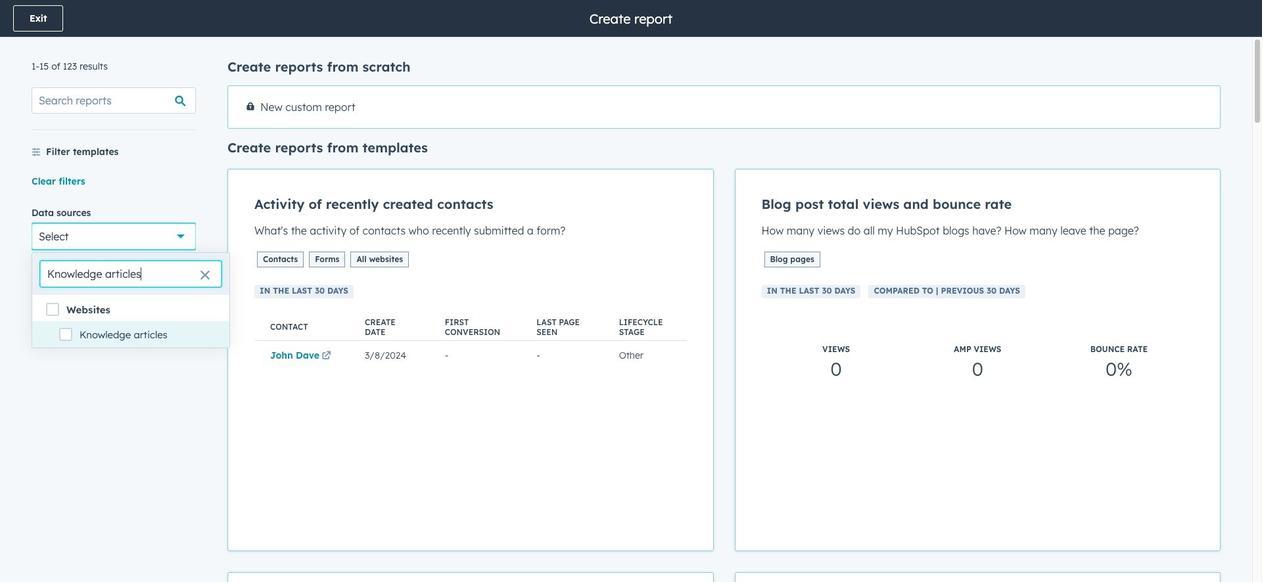 Task type: describe. For each thing, give the bounding box(es) containing it.
Search search field
[[32, 87, 196, 114]]

Search search field
[[40, 261, 222, 287]]



Task type: vqa. For each thing, say whether or not it's contained in the screenshot.
Page Section element
yes



Task type: locate. For each thing, give the bounding box(es) containing it.
link opens in a new window image
[[322, 352, 331, 362], [322, 352, 331, 362]]

page section element
[[0, 0, 1263, 37]]

None checkbox
[[735, 169, 1222, 552], [228, 573, 714, 583], [735, 169, 1222, 552], [228, 573, 714, 583]]

None checkbox
[[228, 86, 1222, 129], [228, 169, 714, 552], [735, 573, 1222, 583], [228, 86, 1222, 129], [228, 169, 714, 552], [735, 573, 1222, 583]]

clear input image
[[200, 271, 210, 282]]



